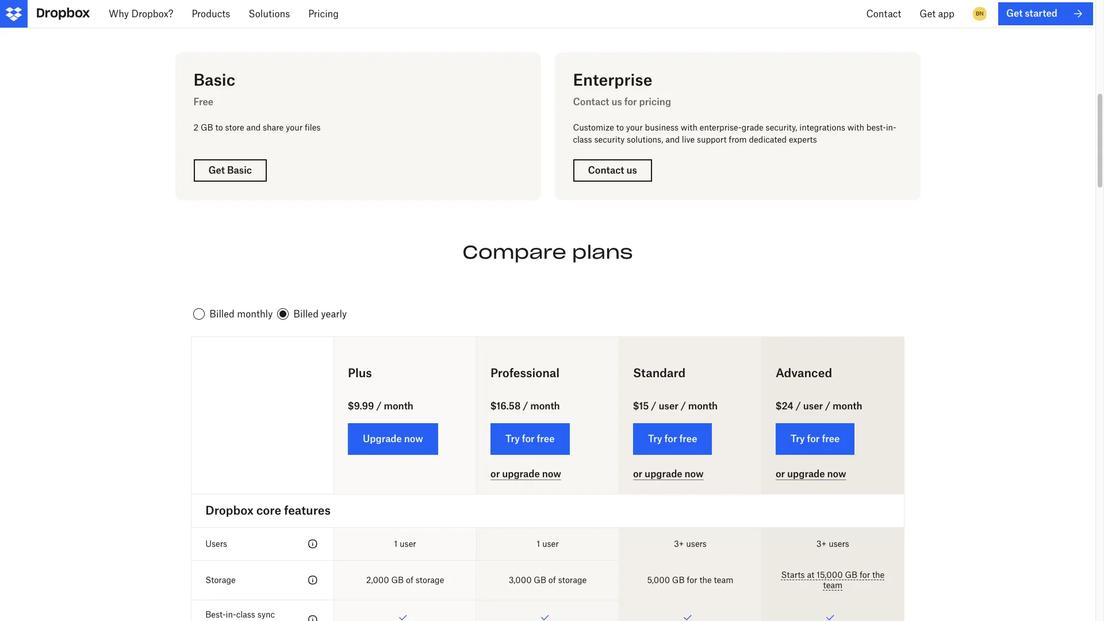 Task type: describe. For each thing, give the bounding box(es) containing it.
starts
[[781, 570, 805, 580]]

of for 3,000
[[549, 575, 556, 585]]

enterprise-
[[700, 122, 742, 132]]

experts
[[789, 134, 817, 144]]

for down '$16.58 / month'
[[522, 433, 535, 445]]

contact us
[[588, 164, 637, 176]]

user right $15
[[659, 401, 679, 412]]

products
[[192, 8, 230, 20]]

bn
[[976, 10, 984, 17]]

or upgrade now link for third try for free link from the right
[[491, 469, 561, 480]]

advanced
[[776, 366, 833, 380]]

2 3+ from the left
[[817, 539, 827, 549]]

solutions,
[[627, 134, 664, 144]]

sync
[[258, 610, 275, 619]]

2 gb to store and share your files
[[194, 122, 321, 132]]

for down $15 / user / month
[[665, 433, 677, 445]]

free for third try for free link from the right
[[537, 433, 555, 445]]

/ for $15
[[651, 401, 657, 412]]

0 horizontal spatial team
[[714, 575, 734, 585]]

or upgrade now for 2nd try for free link from right
[[633, 469, 704, 480]]

5,000
[[647, 575, 670, 585]]

from
[[729, 134, 747, 144]]

started
[[1025, 8, 1058, 19]]

professional
[[491, 366, 560, 380]]

1 month from the left
[[384, 401, 414, 412]]

support
[[697, 134, 727, 144]]

store
[[225, 122, 244, 132]]

solutions
[[249, 8, 290, 20]]

2 try from the left
[[648, 433, 663, 445]]

plans
[[572, 240, 633, 264]]

get app button
[[911, 0, 964, 28]]

/ for $24
[[796, 401, 801, 412]]

$9.99 / month
[[348, 401, 414, 412]]

$16.58
[[491, 401, 521, 412]]

or upgrade now link for 3rd try for free link from left
[[776, 469, 847, 480]]

for down $24 / user / month
[[807, 433, 820, 445]]

upgrade for 2nd try for free link from right
[[645, 469, 683, 480]]

dropbox
[[205, 503, 254, 518]]

for inside starts at 15,000 gb for the team
[[860, 570, 871, 580]]

products button
[[183, 0, 240, 28]]

user right $24
[[804, 401, 823, 412]]

storage
[[205, 575, 236, 585]]

plus
[[348, 366, 372, 380]]

2,000 gb of storage
[[366, 575, 444, 585]]

billed yearly
[[294, 309, 347, 320]]

upgrade
[[363, 433, 402, 445]]

security,
[[766, 122, 798, 132]]

why
[[109, 8, 129, 20]]

share
[[263, 122, 284, 132]]

now for 3rd try for free link from left
[[828, 469, 847, 480]]

contact us link
[[573, 159, 652, 182]]

1 3+ users from the left
[[674, 539, 707, 549]]

best-
[[867, 122, 886, 132]]

pricing link
[[299, 0, 348, 28]]

in- inside customize to your business with enterprise-grade security, integrations with best-in- class security solutions, and live support from dedicated experts
[[886, 122, 897, 132]]

dedicated
[[749, 134, 787, 144]]

3,000 gb of storage
[[509, 575, 587, 585]]

business
[[645, 122, 679, 132]]

get started
[[1007, 8, 1058, 19]]

billed monthly
[[210, 309, 273, 320]]

user up 2,000 gb of storage
[[400, 539, 416, 549]]

why dropbox? button
[[100, 0, 183, 28]]

2,000
[[366, 575, 389, 585]]

1 vertical spatial basic
[[227, 164, 252, 176]]

best-
[[205, 610, 226, 619]]

dropbox core features
[[205, 503, 331, 518]]

dropbox?
[[131, 8, 173, 20]]

2 month from the left
[[531, 401, 560, 412]]

gb inside starts at 15,000 gb for the team
[[845, 570, 858, 580]]

$15 / user / month
[[633, 401, 718, 412]]

us for contact us
[[627, 164, 637, 176]]

and inside customize to your business with enterprise-grade security, integrations with best-in- class security solutions, and live support from dedicated experts
[[666, 134, 680, 144]]

$16.58 / month
[[491, 401, 560, 412]]

features
[[284, 503, 331, 518]]

or for the or upgrade now link corresponding to 3rd try for free link from left
[[776, 469, 785, 480]]

us for contact us for pricing
[[612, 96, 622, 107]]

billed for billed yearly
[[294, 309, 319, 320]]

1 try for free link from the left
[[491, 424, 570, 455]]

contact us for pricing
[[573, 96, 671, 107]]

standard image for 1 user
[[306, 537, 320, 551]]

users
[[205, 539, 227, 549]]

why dropbox?
[[109, 8, 173, 20]]

3 month from the left
[[688, 401, 718, 412]]

or upgrade now for 3rd try for free link from left
[[776, 469, 847, 480]]

contact for contact us for pricing
[[573, 96, 610, 107]]

monthly
[[237, 309, 273, 320]]

try for free for 3rd try for free link from left
[[791, 433, 840, 445]]

4 / from the left
[[681, 401, 686, 412]]

enterprise
[[573, 70, 653, 89]]

starts at 15,000 gb for the team
[[781, 570, 885, 590]]

0 horizontal spatial and
[[246, 122, 261, 132]]

1 try from the left
[[506, 433, 520, 445]]

or upgrade now link for 2nd try for free link from right
[[633, 469, 704, 480]]

4 month from the left
[[833, 401, 863, 412]]

2 1 user from the left
[[537, 539, 559, 549]]

get basic link
[[194, 159, 267, 182]]

gb for 2,000 gb of storage
[[391, 575, 404, 585]]

free
[[194, 96, 214, 107]]

technology
[[205, 620, 248, 621]]

3,000
[[509, 575, 532, 585]]

upgrade now link
[[348, 424, 438, 455]]

upgrade for third try for free link from the right
[[502, 469, 540, 480]]

or for the or upgrade now link corresponding to 2nd try for free link from right
[[633, 469, 643, 480]]

get started link
[[999, 2, 1094, 25]]

1 with from the left
[[681, 122, 698, 132]]

pricing
[[639, 96, 671, 107]]



Task type: locate. For each thing, give the bounding box(es) containing it.
user up 3,000 gb of storage
[[542, 539, 559, 549]]

1 horizontal spatial and
[[666, 134, 680, 144]]

for right 15,000
[[860, 570, 871, 580]]

or upgrade now
[[491, 469, 561, 480], [633, 469, 704, 480], [776, 469, 847, 480]]

3 try for free from the left
[[791, 433, 840, 445]]

2 horizontal spatial try
[[791, 433, 805, 445]]

1
[[394, 539, 398, 549], [537, 539, 540, 549]]

6 / from the left
[[826, 401, 831, 412]]

standard image
[[306, 613, 320, 621]]

1 user up 2,000 gb of storage
[[394, 539, 416, 549]]

3+ users up 15,000
[[817, 539, 850, 549]]

1 try for free from the left
[[506, 433, 555, 445]]

customize to your business with enterprise-grade security, integrations with best-in- class security solutions, and live support from dedicated experts
[[573, 122, 897, 144]]

standard image
[[306, 537, 320, 551], [306, 573, 320, 587]]

2 1 from the left
[[537, 539, 540, 549]]

2 upgrade from the left
[[645, 469, 683, 480]]

1 1 user from the left
[[394, 539, 416, 549]]

try down $16.58
[[506, 433, 520, 445]]

1 horizontal spatial class
[[573, 134, 592, 144]]

0 horizontal spatial class
[[236, 610, 255, 619]]

1 horizontal spatial with
[[848, 122, 865, 132]]

with
[[681, 122, 698, 132], [848, 122, 865, 132]]

customize
[[573, 122, 614, 132]]

try for free link
[[491, 424, 570, 455], [633, 424, 712, 455], [776, 424, 855, 455]]

15,000
[[817, 570, 843, 580]]

of right 3,000
[[549, 575, 556, 585]]

3+ users
[[674, 539, 707, 549], [817, 539, 850, 549]]

billed
[[210, 309, 235, 320], [294, 309, 319, 320]]

0 horizontal spatial of
[[406, 575, 414, 585]]

billed for billed monthly
[[210, 309, 235, 320]]

0 vertical spatial basic
[[194, 70, 235, 89]]

2 horizontal spatial or
[[776, 469, 785, 480]]

0 vertical spatial contact
[[867, 8, 902, 20]]

1 horizontal spatial to
[[617, 122, 624, 132]]

2 try for free from the left
[[648, 433, 698, 445]]

1 user
[[394, 539, 416, 549], [537, 539, 559, 549]]

integrations
[[800, 122, 846, 132]]

gb right 15,000
[[845, 570, 858, 580]]

free for 2nd try for free link from right
[[680, 433, 698, 445]]

/ down advanced
[[826, 401, 831, 412]]

2 your from the left
[[626, 122, 643, 132]]

None radio
[[191, 305, 275, 323], [275, 305, 349, 323], [191, 305, 275, 323], [275, 305, 349, 323]]

core
[[256, 503, 281, 518]]

1 standard image from the top
[[306, 537, 320, 551]]

gb right 2
[[201, 122, 213, 132]]

1 horizontal spatial storage
[[558, 575, 587, 585]]

app
[[939, 8, 955, 20]]

contact inside dropdown button
[[867, 8, 902, 20]]

$9.99
[[348, 401, 374, 412]]

gb for 5,000 gb for the team
[[672, 575, 685, 585]]

get
[[1007, 8, 1023, 19], [920, 8, 936, 20], [209, 164, 225, 176]]

1 vertical spatial us
[[627, 164, 637, 176]]

2 standard image from the top
[[306, 573, 320, 587]]

3 try for free link from the left
[[776, 424, 855, 455]]

to left store
[[215, 122, 223, 132]]

2 horizontal spatial get
[[1007, 8, 1023, 19]]

0 horizontal spatial with
[[681, 122, 698, 132]]

1 to from the left
[[215, 122, 223, 132]]

1 horizontal spatial of
[[549, 575, 556, 585]]

1 vertical spatial standard image
[[306, 573, 320, 587]]

1 horizontal spatial get
[[920, 8, 936, 20]]

contact
[[867, 8, 902, 20], [573, 96, 610, 107], [588, 164, 624, 176]]

bn button
[[971, 5, 989, 23]]

upgrade now
[[363, 433, 423, 445]]

and left "live"
[[666, 134, 680, 144]]

2 horizontal spatial try for free link
[[776, 424, 855, 455]]

storage for 2,000 gb of storage
[[416, 575, 444, 585]]

1 horizontal spatial or
[[633, 469, 643, 480]]

0 horizontal spatial your
[[286, 122, 303, 132]]

to up security
[[617, 122, 624, 132]]

0 horizontal spatial in-
[[226, 610, 236, 619]]

best-in-class sync technology
[[205, 610, 275, 621]]

for right 5,000
[[687, 575, 698, 585]]

0 horizontal spatial 1
[[394, 539, 398, 549]]

try for free link down '$16.58 / month'
[[491, 424, 570, 455]]

contact button
[[857, 0, 911, 28]]

3 or from the left
[[776, 469, 785, 480]]

try down $24
[[791, 433, 805, 445]]

storage right 2,000
[[416, 575, 444, 585]]

compare
[[463, 240, 567, 264]]

for
[[625, 96, 637, 107], [522, 433, 535, 445], [665, 433, 677, 445], [807, 433, 820, 445], [860, 570, 871, 580], [687, 575, 698, 585]]

to inside customize to your business with enterprise-grade security, integrations with best-in- class security solutions, and live support from dedicated experts
[[617, 122, 624, 132]]

/ down standard
[[681, 401, 686, 412]]

contact left the "get app" popup button
[[867, 8, 902, 20]]

1 1 from the left
[[394, 539, 398, 549]]

2 / from the left
[[523, 401, 528, 412]]

1 / from the left
[[376, 401, 382, 412]]

1 horizontal spatial 3+ users
[[817, 539, 850, 549]]

0 horizontal spatial try for free
[[506, 433, 555, 445]]

1 horizontal spatial 1 user
[[537, 539, 559, 549]]

0 horizontal spatial upgrade
[[502, 469, 540, 480]]

at
[[807, 570, 815, 580]]

basic down store
[[227, 164, 252, 176]]

standard
[[633, 366, 686, 380]]

team
[[714, 575, 734, 585], [823, 580, 843, 590]]

2 try for free link from the left
[[633, 424, 712, 455]]

billed left yearly
[[294, 309, 319, 320]]

with left best-
[[848, 122, 865, 132]]

try for free down $24 / user / month
[[791, 433, 840, 445]]

and
[[246, 122, 261, 132], [666, 134, 680, 144]]

1 storage from the left
[[416, 575, 444, 585]]

or upgrade now link
[[491, 469, 561, 480], [633, 469, 704, 480], [776, 469, 847, 480]]

try for free for third try for free link from the right
[[506, 433, 555, 445]]

0 horizontal spatial or
[[491, 469, 500, 480]]

0 horizontal spatial us
[[612, 96, 622, 107]]

class down customize
[[573, 134, 592, 144]]

for left pricing
[[625, 96, 637, 107]]

0 vertical spatial and
[[246, 122, 261, 132]]

and right store
[[246, 122, 261, 132]]

0 vertical spatial in-
[[886, 122, 897, 132]]

1 horizontal spatial 3+
[[817, 539, 827, 549]]

users up 5,000 gb for the team
[[686, 539, 707, 549]]

month
[[384, 401, 414, 412], [531, 401, 560, 412], [688, 401, 718, 412], [833, 401, 863, 412]]

us down the "enterprise"
[[612, 96, 622, 107]]

/ right $24
[[796, 401, 801, 412]]

2 with from the left
[[848, 122, 865, 132]]

1 horizontal spatial the
[[873, 570, 885, 580]]

2 or upgrade now link from the left
[[633, 469, 704, 480]]

storage right 3,000
[[558, 575, 587, 585]]

free down '$16.58 / month'
[[537, 433, 555, 445]]

/ right $16.58
[[523, 401, 528, 412]]

2 of from the left
[[549, 575, 556, 585]]

gb right 2,000
[[391, 575, 404, 585]]

try for free down '$16.58 / month'
[[506, 433, 555, 445]]

your left files
[[286, 122, 303, 132]]

try for free down $15 / user / month
[[648, 433, 698, 445]]

users
[[686, 539, 707, 549], [829, 539, 850, 549]]

$15
[[633, 401, 649, 412]]

the right 15,000
[[873, 570, 885, 580]]

standard image down features
[[306, 537, 320, 551]]

1 vertical spatial and
[[666, 134, 680, 144]]

try for free
[[506, 433, 555, 445], [648, 433, 698, 445], [791, 433, 840, 445]]

of
[[406, 575, 414, 585], [549, 575, 556, 585]]

1 up 3,000 gb of storage
[[537, 539, 540, 549]]

in- inside best-in-class sync technology
[[226, 610, 236, 619]]

the inside starts at 15,000 gb for the team
[[873, 570, 885, 580]]

free down $15 / user / month
[[680, 433, 698, 445]]

0 horizontal spatial or upgrade now
[[491, 469, 561, 480]]

gb for 2 gb to store and share your files
[[201, 122, 213, 132]]

storage for 3,000 gb of storage
[[558, 575, 587, 585]]

0 horizontal spatial the
[[700, 575, 712, 585]]

2 3+ users from the left
[[817, 539, 850, 549]]

1 billed from the left
[[210, 309, 235, 320]]

1 horizontal spatial your
[[626, 122, 643, 132]]

0 vertical spatial standard image
[[306, 537, 320, 551]]

your up solutions,
[[626, 122, 643, 132]]

try for free link down $15 / user / month
[[633, 424, 712, 455]]

0 horizontal spatial 3+ users
[[674, 539, 707, 549]]

0 horizontal spatial get
[[209, 164, 225, 176]]

grade
[[742, 122, 764, 132]]

0 vertical spatial us
[[612, 96, 622, 107]]

1 of from the left
[[406, 575, 414, 585]]

1 or upgrade now from the left
[[491, 469, 561, 480]]

1 3+ from the left
[[674, 539, 684, 549]]

5 / from the left
[[796, 401, 801, 412]]

security
[[595, 134, 625, 144]]

2 users from the left
[[829, 539, 850, 549]]

0 horizontal spatial 1 user
[[394, 539, 416, 549]]

gb right 3,000
[[534, 575, 547, 585]]

storage
[[416, 575, 444, 585], [558, 575, 587, 585]]

0 horizontal spatial try for free link
[[491, 424, 570, 455]]

3+ up 5,000 gb for the team
[[674, 539, 684, 549]]

class inside customize to your business with enterprise-grade security, integrations with best-in- class security solutions, and live support from dedicated experts
[[573, 134, 592, 144]]

1 free from the left
[[537, 433, 555, 445]]

pricing
[[309, 8, 339, 20]]

2 horizontal spatial free
[[822, 433, 840, 445]]

3 or upgrade now link from the left
[[776, 469, 847, 480]]

or upgrade now for third try for free link from the right
[[491, 469, 561, 480]]

gb
[[201, 122, 213, 132], [845, 570, 858, 580], [391, 575, 404, 585], [534, 575, 547, 585], [672, 575, 685, 585]]

2 or from the left
[[633, 469, 643, 480]]

0 horizontal spatial try
[[506, 433, 520, 445]]

3 free from the left
[[822, 433, 840, 445]]

now for 2nd try for free link from right
[[685, 469, 704, 480]]

user
[[659, 401, 679, 412], [804, 401, 823, 412], [400, 539, 416, 549], [542, 539, 559, 549]]

1 or upgrade now link from the left
[[491, 469, 561, 480]]

2 storage from the left
[[558, 575, 587, 585]]

or
[[491, 469, 500, 480], [633, 469, 643, 480], [776, 469, 785, 480]]

1 upgrade from the left
[[502, 469, 540, 480]]

1 horizontal spatial free
[[680, 433, 698, 445]]

0 horizontal spatial free
[[537, 433, 555, 445]]

/ right $15
[[651, 401, 657, 412]]

of for 2,000
[[406, 575, 414, 585]]

1 users from the left
[[686, 539, 707, 549]]

get for get started
[[1007, 8, 1023, 19]]

2 horizontal spatial or upgrade now link
[[776, 469, 847, 480]]

1 horizontal spatial billed
[[294, 309, 319, 320]]

1 vertical spatial class
[[236, 610, 255, 619]]

standard image for 2,000 gb of storage
[[306, 573, 320, 587]]

2 or upgrade now from the left
[[633, 469, 704, 480]]

2 free from the left
[[680, 433, 698, 445]]

1 horizontal spatial 1
[[537, 539, 540, 549]]

free for 3rd try for free link from left
[[822, 433, 840, 445]]

0 horizontal spatial to
[[215, 122, 223, 132]]

get for get basic
[[209, 164, 225, 176]]

2 horizontal spatial try for free
[[791, 433, 840, 445]]

1 horizontal spatial try for free
[[648, 433, 698, 445]]

class inside best-in-class sync technology
[[236, 610, 255, 619]]

1 horizontal spatial try
[[648, 433, 663, 445]]

contact for contact
[[867, 8, 902, 20]]

1 up 2,000 gb of storage
[[394, 539, 398, 549]]

0 vertical spatial class
[[573, 134, 592, 144]]

/
[[376, 401, 382, 412], [523, 401, 528, 412], [651, 401, 657, 412], [681, 401, 686, 412], [796, 401, 801, 412], [826, 401, 831, 412]]

upgrade for 3rd try for free link from left
[[788, 469, 825, 480]]

1 horizontal spatial try for free link
[[633, 424, 712, 455]]

3+ users up 5,000 gb for the team
[[674, 539, 707, 549]]

or for the or upgrade now link corresponding to third try for free link from the right
[[491, 469, 500, 480]]

2 horizontal spatial or upgrade now
[[776, 469, 847, 480]]

1 horizontal spatial or upgrade now link
[[633, 469, 704, 480]]

/ for $9.99
[[376, 401, 382, 412]]

3 try from the left
[[791, 433, 805, 445]]

get basic
[[209, 164, 252, 176]]

1 horizontal spatial us
[[627, 164, 637, 176]]

now for third try for free link from the right
[[542, 469, 561, 480]]

3 or upgrade now from the left
[[776, 469, 847, 480]]

yearly
[[321, 309, 347, 320]]

2 to from the left
[[617, 122, 624, 132]]

to
[[215, 122, 223, 132], [617, 122, 624, 132]]

free down $24 / user / month
[[822, 433, 840, 445]]

5,000 gb for the team
[[647, 575, 734, 585]]

get for get app
[[920, 8, 936, 20]]

/ for $16.58
[[523, 401, 528, 412]]

3 upgrade from the left
[[788, 469, 825, 480]]

/ right $9.99
[[376, 401, 382, 412]]

2 billed from the left
[[294, 309, 319, 320]]

of right 2,000
[[406, 575, 414, 585]]

compare plans
[[463, 240, 633, 264]]

0 horizontal spatial or upgrade now link
[[491, 469, 561, 480]]

standard image up standard image
[[306, 573, 320, 587]]

1 horizontal spatial users
[[829, 539, 850, 549]]

2
[[194, 122, 199, 132]]

try for free link down $24 / user / month
[[776, 424, 855, 455]]

team inside starts at 15,000 gb for the team
[[823, 580, 843, 590]]

try down $15
[[648, 433, 663, 445]]

1 or from the left
[[491, 469, 500, 480]]

now
[[404, 433, 423, 445], [542, 469, 561, 480], [685, 469, 704, 480], [828, 469, 847, 480]]

class up technology
[[236, 610, 255, 619]]

basic up free
[[194, 70, 235, 89]]

$24
[[776, 401, 794, 412]]

try for free for 2nd try for free link from right
[[648, 433, 698, 445]]

your inside customize to your business with enterprise-grade security, integrations with best-in- class security solutions, and live support from dedicated experts
[[626, 122, 643, 132]]

billed left monthly at left
[[210, 309, 235, 320]]

0 horizontal spatial users
[[686, 539, 707, 549]]

gb right 5,000
[[672, 575, 685, 585]]

3+
[[674, 539, 684, 549], [817, 539, 827, 549]]

get app
[[920, 8, 955, 20]]

solutions button
[[240, 0, 299, 28]]

with up "live"
[[681, 122, 698, 132]]

1 horizontal spatial in-
[[886, 122, 897, 132]]

1 horizontal spatial or upgrade now
[[633, 469, 704, 480]]

2 vertical spatial contact
[[588, 164, 624, 176]]

1 vertical spatial in-
[[226, 610, 236, 619]]

1 vertical spatial contact
[[573, 96, 610, 107]]

1 your from the left
[[286, 122, 303, 132]]

live
[[682, 134, 695, 144]]

contact for contact us
[[588, 164, 624, 176]]

files
[[305, 122, 321, 132]]

0 horizontal spatial 3+
[[674, 539, 684, 549]]

contact down security
[[588, 164, 624, 176]]

0 horizontal spatial billed
[[210, 309, 235, 320]]

3 / from the left
[[651, 401, 657, 412]]

your
[[286, 122, 303, 132], [626, 122, 643, 132]]

$24 / user / month
[[776, 401, 863, 412]]

users up 15,000
[[829, 539, 850, 549]]

get inside popup button
[[920, 8, 936, 20]]

the right 5,000
[[700, 575, 712, 585]]

us down solutions,
[[627, 164, 637, 176]]

1 horizontal spatial team
[[823, 580, 843, 590]]

0 horizontal spatial storage
[[416, 575, 444, 585]]

contact up customize
[[573, 96, 610, 107]]

try
[[506, 433, 520, 445], [648, 433, 663, 445], [791, 433, 805, 445]]

1 horizontal spatial upgrade
[[645, 469, 683, 480]]

1 user up 3,000 gb of storage
[[537, 539, 559, 549]]

3+ up 15,000
[[817, 539, 827, 549]]

2 horizontal spatial upgrade
[[788, 469, 825, 480]]

gb for 3,000 gb of storage
[[534, 575, 547, 585]]



Task type: vqa. For each thing, say whether or not it's contained in the screenshot.
live
yes



